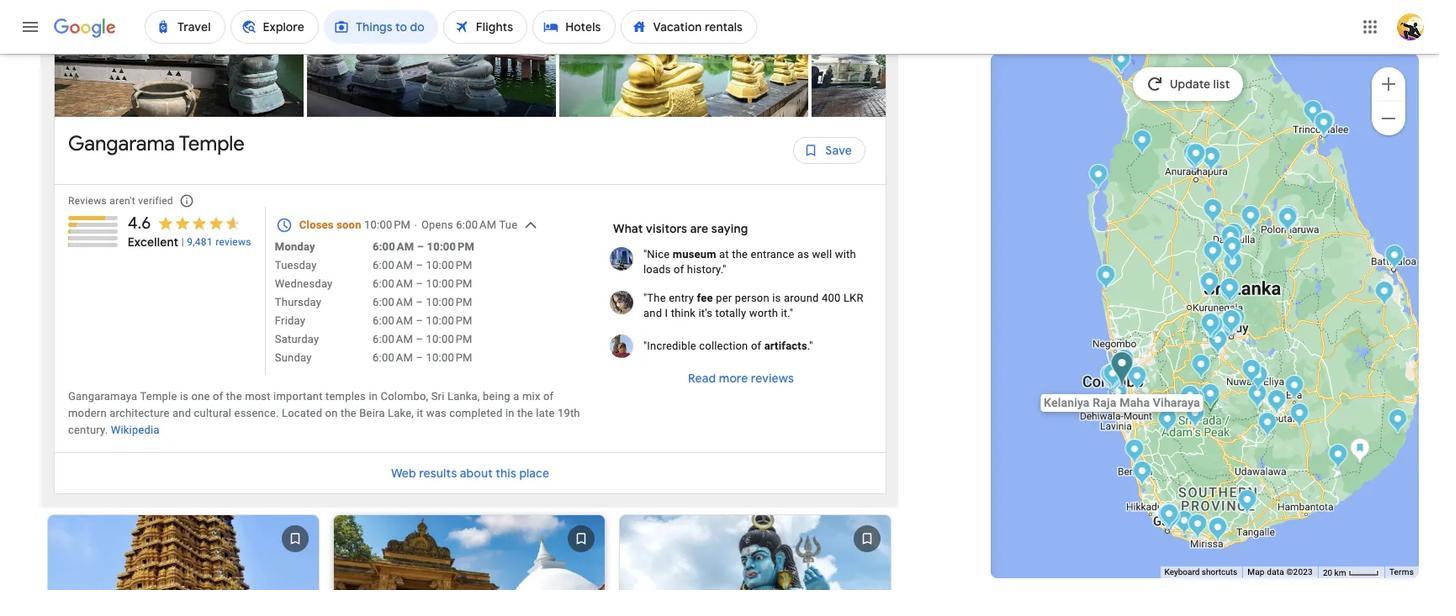Task type: vqa. For each thing, say whether or not it's contained in the screenshot.
colombo,
yes



Task type: locate. For each thing, give the bounding box(es) containing it.
kudumbigala sanctuary image
[[1389, 409, 1408, 437]]

thuparama vihara image
[[1186, 146, 1205, 173]]

6:00 am – 10:00 pm for wednesday
[[373, 278, 473, 290]]

1 vertical spatial is
[[180, 390, 189, 403]]

– for friday
[[416, 315, 423, 327]]

wednesday
[[275, 278, 333, 290]]

1 vertical spatial and
[[173, 407, 191, 420]]

2 6:00 am – 10:00 pm from the top
[[373, 259, 473, 272]]

6:00 am for wednesday
[[373, 278, 413, 290]]

web results about this place
[[391, 466, 550, 481]]

kandy national museum image
[[1223, 310, 1242, 337]]

list item
[[55, 0, 307, 117], [307, 0, 560, 117], [560, 0, 812, 117], [812, 0, 1065, 117]]

it
[[417, 407, 424, 420]]

3 6:00 am – 10:00 pm from the top
[[373, 278, 473, 290]]

6:00 am for monday
[[373, 241, 414, 253]]

anuradhapura moonstone |සඳකඩ පහන image
[[1185, 143, 1204, 171]]

lionel wendt art centre image
[[1103, 369, 1123, 397]]

6:00 am
[[456, 219, 497, 231], [373, 241, 414, 253], [373, 259, 413, 272], [373, 278, 413, 290], [373, 296, 413, 309], [373, 315, 413, 327], [373, 333, 413, 346], [373, 352, 413, 364]]

reviews down the 'artifacts'
[[751, 371, 794, 386]]

lake,
[[388, 407, 414, 420]]

and inside per person is around 400 lkr and i think it's totally worth it."
[[644, 307, 662, 320]]

one
[[192, 390, 210, 403]]

–
[[417, 241, 424, 253], [416, 259, 423, 272], [416, 278, 423, 290], [416, 296, 423, 309], [416, 315, 423, 327], [416, 333, 423, 346], [416, 352, 423, 364]]

4.6 out of 5 stars from 9,481 reviews. excellent. element
[[128, 213, 251, 251]]

1 vertical spatial reviews
[[751, 371, 794, 386]]

is up it."
[[773, 292, 781, 304]]

wikipedia
[[111, 424, 160, 437]]

1 horizontal spatial in
[[506, 407, 515, 420]]

0 horizontal spatial in
[[369, 390, 378, 403]]

cultural
[[194, 407, 232, 420]]

10:00 pm for monday
[[427, 241, 475, 253]]

old royal palace image
[[1223, 309, 1242, 337]]

0 vertical spatial and
[[644, 307, 662, 320]]

ruhunu maha kataragama dewalaya image
[[1329, 444, 1348, 472]]

20 km button
[[1319, 567, 1385, 579]]

temple
[[179, 131, 245, 156], [140, 390, 177, 403]]

the left most
[[226, 390, 242, 403]]

"incredible collection of artifacts ."
[[644, 340, 814, 352]]

of
[[674, 263, 685, 276], [751, 340, 762, 352], [213, 390, 223, 403], [544, 390, 554, 403]]

and
[[644, 307, 662, 320], [173, 407, 191, 420]]

avukana buddha statue image
[[1203, 199, 1223, 226]]

is
[[773, 292, 781, 304], [180, 390, 189, 403]]

most
[[245, 390, 271, 403]]

save
[[826, 143, 852, 158]]

6:00 am for tuesday
[[373, 259, 413, 272]]

the down mix
[[518, 407, 533, 420]]

gangaramaya
[[68, 390, 137, 403]]

sri muththumari amman kovil - matale, image
[[1220, 281, 1240, 309]]

visitors
[[646, 221, 688, 236]]

taprobana image
[[1188, 514, 1208, 542]]

the right at
[[732, 248, 748, 261]]

maritime museum image
[[1158, 505, 1177, 533]]

lankarama image
[[1183, 143, 1203, 171]]

seetha amman kovil image
[[1249, 365, 1268, 393]]

rassagala image
[[1375, 281, 1394, 309]]

and inside gangaramaya temple is one of the most important temples in colombo, sri lanka, being a mix of modern architecture and cultural essence. located on the beira lake, it was completed in the late 19th century.
[[173, 407, 191, 420]]

collection
[[700, 340, 749, 352]]

zoom out map image
[[1379, 108, 1399, 128]]

sri lankathilake rajamaha viharaya image
[[1211, 319, 1230, 347]]

save koneswaram temple to collection image
[[847, 519, 888, 559]]

0 vertical spatial temple
[[179, 131, 245, 156]]

10:00 pm for wednesday
[[426, 278, 473, 290]]

6:00 am – 10:00 pm for saturday
[[373, 333, 473, 346]]

colombo lotus tower image
[[1103, 366, 1123, 394]]

10:00 pm for tuesday
[[426, 259, 473, 272]]

mulgirigala raja maha viharaya image
[[1238, 490, 1257, 518]]

pidurangala royal cave temple image
[[1241, 205, 1261, 233]]

totally
[[716, 307, 747, 320]]

horton plains national park image
[[1248, 384, 1267, 412]]

sri
[[431, 390, 445, 403]]

dambulla royal cave temple and golden temple image
[[1224, 223, 1244, 251]]

of down "nice museum
[[674, 263, 685, 276]]

are
[[691, 221, 709, 236]]

mix
[[523, 390, 541, 403]]

4.6
[[128, 213, 151, 234]]

soon
[[337, 219, 362, 231]]

st. lucia's cathedral image
[[1104, 363, 1123, 390]]

4 6:00 am – 10:00 pm from the top
[[373, 296, 473, 309]]

lovamahapaya ලෝවාමහාපාය image
[[1186, 146, 1205, 174]]

6:00 am for thursday
[[373, 296, 413, 309]]

beira
[[360, 407, 385, 420]]

is left one on the left
[[180, 390, 189, 403]]

temple for gangarama
[[179, 131, 245, 156]]

5 6:00 am – 10:00 pm from the top
[[373, 315, 473, 327]]

in down a on the bottom left of page
[[506, 407, 515, 420]]

matara fort image
[[1208, 518, 1228, 545]]

0 horizontal spatial and
[[173, 407, 191, 420]]

a
[[514, 390, 520, 403]]

historical mansion museum image
[[1158, 505, 1177, 533]]

9,481 reviews link
[[187, 235, 251, 249]]

on
[[325, 407, 338, 420]]

6:00 am – 10:00 pm for tuesday
[[373, 259, 473, 272]]

vatadage image
[[1278, 209, 1298, 236]]

temple for gangaramaya
[[140, 390, 177, 403]]

6:00 am – 10:00 pm for thursday
[[373, 296, 473, 309]]

what visitors are saying
[[613, 221, 749, 236]]

gangarama temple image
[[1102, 368, 1122, 396]]

and left cultural
[[173, 407, 191, 420]]

and left i
[[644, 307, 662, 320]]

entry
[[669, 292, 694, 304]]

think
[[671, 307, 696, 320]]

– for sunday
[[416, 352, 423, 364]]

friday
[[275, 315, 306, 327]]

in
[[369, 390, 378, 403], [506, 407, 515, 420]]

jetavanaramaya image
[[1187, 146, 1206, 173]]

saying
[[712, 221, 749, 236]]

1 horizontal spatial reviews
[[751, 371, 794, 386]]

colombo,
[[381, 390, 429, 403]]

the down temples
[[341, 407, 357, 420]]

0 vertical spatial in
[[369, 390, 378, 403]]

century.
[[68, 424, 108, 437]]

galle harbor image
[[1160, 504, 1179, 532]]

architecture
[[110, 407, 170, 420]]

list
[[1214, 77, 1230, 92]]

0 horizontal spatial is
[[180, 390, 189, 403]]

temple inside 'element'
[[179, 131, 245, 156]]

na uyana aranya (monastery) image
[[1203, 241, 1223, 268]]

1 vertical spatial temple
[[140, 390, 177, 403]]

ambuluwawa tower image
[[1208, 330, 1228, 358]]

list
[[55, 0, 1065, 134]]

terms
[[1390, 568, 1415, 577]]

shortcuts
[[1202, 568, 1238, 577]]

0 horizontal spatial reviews
[[216, 236, 251, 248]]

rock temple (gal vihara) image
[[1279, 205, 1298, 233]]

degalldoruwa raja maha viharaya image
[[1226, 308, 1245, 336]]

keyboard
[[1165, 568, 1200, 577]]

national museum galle image
[[1158, 504, 1177, 532]]

in up beira
[[369, 390, 378, 403]]

6:00 am for friday
[[373, 315, 413, 327]]

velgam vehera buddhist temple | වෙල්ගම් වෙහෙර image
[[1304, 100, 1323, 128]]

gangarama temple
[[68, 131, 245, 156]]

1 horizontal spatial temple
[[179, 131, 245, 156]]

1 horizontal spatial and
[[644, 307, 662, 320]]

is inside per person is around 400 lkr and i think it's totally worth it."
[[773, 292, 781, 304]]

read
[[688, 371, 716, 386]]

fort frederick image
[[1315, 111, 1335, 139]]

1 horizontal spatial is
[[773, 292, 781, 304]]

adisham hall image
[[1267, 390, 1287, 417]]

7 6:00 am – 10:00 pm from the top
[[373, 352, 473, 364]]

0 vertical spatial is
[[773, 292, 781, 304]]

saturday
[[275, 333, 319, 346]]

1 6:00 am – 10:00 pm from the top
[[373, 241, 475, 253]]

kelaniya raja maha viharaya image
[[1111, 352, 1134, 390]]

was
[[426, 407, 447, 420]]

3 list item from the left
[[560, 0, 812, 117]]

well
[[813, 248, 833, 261]]

embekka dewalaya image
[[1212, 321, 1231, 349]]

1 list item from the left
[[55, 0, 307, 117]]

located
[[282, 407, 322, 420]]

temple up architecture
[[140, 390, 177, 403]]

stupa image
[[1278, 207, 1298, 235]]

essence.
[[234, 407, 279, 420]]

kalpitiya fort image
[[1089, 164, 1108, 192]]

zoom in map image
[[1379, 74, 1399, 94]]

6 6:00 am – 10:00 pm from the top
[[373, 333, 473, 346]]

ceylon tea museum image
[[1222, 313, 1241, 341]]

aren't
[[110, 195, 135, 207]]

reviews right 9,481
[[216, 236, 251, 248]]

19th
[[558, 407, 580, 420]]

koneswaram temple image
[[1315, 110, 1335, 138]]

temple inside gangaramaya temple is one of the most important temples in colombo, sri lanka, being a mix of modern architecture and cultural essence. located on the beira lake, it was completed in the late 19th century.
[[140, 390, 177, 403]]

i
[[665, 307, 668, 320]]

kuragala ancient buddhist monastery image
[[1258, 412, 1277, 440]]

pahiyangala image
[[1158, 409, 1177, 437]]

save nallur kandaswamy temple to collection image
[[275, 519, 316, 559]]

keyboard shortcuts button
[[1165, 567, 1238, 579]]

verified
[[138, 195, 173, 207]]

temple up reviews aren't verified icon
[[179, 131, 245, 156]]

– for thursday
[[416, 296, 423, 309]]

0 horizontal spatial temple
[[140, 390, 177, 403]]

0 vertical spatial reviews
[[216, 236, 251, 248]]

km
[[1335, 568, 1347, 578]]

at
[[720, 248, 729, 261]]

save button
[[794, 130, 866, 171]]

1 vertical spatial in
[[506, 407, 515, 420]]

"incredible
[[644, 340, 697, 352]]

sri pada / adam's peak image
[[1201, 384, 1220, 412]]

is inside gangaramaya temple is one of the most important temples in colombo, sri lanka, being a mix of modern architecture and cultural essence. located on the beira lake, it was completed in the late 19th century.
[[180, 390, 189, 403]]



Task type: describe. For each thing, give the bounding box(es) containing it.
closes
[[299, 219, 334, 231]]

– for monday
[[417, 241, 424, 253]]

results
[[419, 466, 457, 481]]

ibbankatuwa megalithic tombs image
[[1221, 226, 1240, 253]]

temples
[[326, 390, 366, 403]]

400
[[822, 292, 841, 304]]

what
[[613, 221, 643, 236]]

බටදොඹලෙන image
[[1186, 389, 1205, 417]]

– for wednesday
[[416, 278, 423, 290]]

6:00 am – 10:00 pm for sunday
[[373, 352, 473, 364]]

balana fort image
[[1201, 313, 1220, 341]]

terms link
[[1390, 568, 1415, 577]]

this
[[496, 466, 517, 481]]

nalanda gedige (central point of sri lanka) image
[[1224, 252, 1243, 279]]

6:00 am – 10:00 pm for friday
[[373, 315, 473, 327]]

mihintale image
[[1202, 146, 1221, 174]]

kuda ravana ella (water fall) image
[[1285, 375, 1304, 403]]

tewatta church - basilica of our lady of lanka, ragama image
[[1115, 349, 1134, 377]]

twin ponds (කුට්ටම් පොකුණ) image
[[1187, 143, 1206, 171]]

4 list item from the left
[[812, 0, 1065, 117]]

6:00 am for saturday
[[373, 333, 413, 346]]

save kelaniya raja maha viharaya to collection image
[[561, 519, 602, 559]]

is for temple
[[180, 390, 189, 403]]

update list
[[1170, 77, 1230, 92]]

kothduwa rajamaha viharaya image
[[1133, 461, 1152, 489]]

of up late
[[544, 390, 554, 403]]

web
[[391, 466, 416, 481]]

gangarama temple element
[[68, 130, 245, 171]]

shri badrakali amman hindu temple image
[[1314, 111, 1333, 139]]

international buddhist museum image
[[1223, 310, 1242, 337]]

"nice museum
[[644, 248, 717, 261]]

wikipedia link
[[111, 424, 160, 437]]

queen victoria park image
[[1242, 359, 1261, 387]]

modern
[[68, 407, 107, 420]]

entrance
[[751, 248, 795, 261]]

9,481
[[187, 236, 213, 248]]

of inside at the entrance as well with loads of history."
[[674, 263, 685, 276]]

©2023
[[1287, 568, 1314, 577]]

it."
[[781, 307, 794, 320]]

reviews inside excellent | 9,481 reviews
[[216, 236, 251, 248]]

keyboard shortcuts
[[1165, 568, 1238, 577]]

matale aluviharaya - මාතලේ අළුවිහාරය image
[[1220, 278, 1240, 305]]

beira lake image
[[1102, 365, 1122, 393]]

of left the 'artifacts'
[[751, 340, 762, 352]]

gangaramaya temple is one of the most important temples in colombo, sri lanka, being a mix of modern architecture and cultural essence. located on the beira lake, it was completed in the late 19th century.
[[68, 390, 580, 437]]

it's
[[699, 307, 713, 320]]

maritime and naval history museum image
[[1314, 112, 1334, 140]]

– for tuesday
[[416, 259, 423, 272]]

sunday
[[275, 352, 312, 364]]

samadhi buddha statue image
[[1186, 143, 1205, 171]]

excellent | 9,481 reviews
[[128, 235, 251, 250]]

monday
[[275, 241, 315, 253]]

opens
[[422, 219, 454, 231]]

batticaloa dutch fort image
[[1385, 245, 1404, 273]]

mannar dutch fort image
[[1112, 49, 1131, 77]]

important
[[274, 390, 323, 403]]

tuesday
[[275, 259, 317, 272]]

isurumuni royal temple image
[[1185, 148, 1204, 176]]

colombo port maritime museum image
[[1101, 364, 1120, 392]]

gangarama
[[68, 131, 175, 156]]

museum
[[673, 248, 717, 261]]

2 list item from the left
[[307, 0, 560, 117]]

railway museum kadugannawa image
[[1204, 315, 1224, 342]]

10:00 pm for saturday
[[426, 333, 473, 346]]

20 km
[[1324, 568, 1349, 578]]

person
[[735, 292, 770, 304]]

fee
[[697, 292, 713, 304]]

saskia fernando gallery image
[[1105, 369, 1124, 396]]

gangarama sima malaka image
[[1102, 368, 1122, 396]]

maha viharaya, anuradhapura image
[[1186, 146, 1205, 174]]

with
[[835, 248, 857, 261]]

worth
[[750, 307, 778, 320]]

reviews
[[68, 195, 107, 207]]

being
[[483, 390, 511, 403]]

more
[[719, 371, 748, 386]]

6:00 am – 10:00 pm for monday
[[373, 241, 475, 253]]

star fort matara image
[[1208, 517, 1228, 544]]

late
[[536, 407, 555, 420]]

main menu image
[[20, 17, 40, 37]]

abhayagiri pagoda image
[[1186, 143, 1205, 171]]

khan clock tower image
[[1102, 364, 1121, 392]]

christian reformed church of sri lanka image
[[1103, 364, 1123, 391]]

thursday
[[275, 296, 322, 309]]

data
[[1268, 568, 1285, 577]]

sri lanka air force museum image
[[1108, 382, 1128, 410]]

read more reviews
[[688, 371, 794, 386]]

excellent
[[128, 235, 179, 250]]

– for saturday
[[416, 333, 423, 346]]

the inside at the entrance as well with loads of history."
[[732, 248, 748, 261]]

closes soon 10:00 pm ⋅ opens 6:00 am tue
[[299, 219, 518, 231]]

sigiriya image
[[1241, 207, 1261, 235]]

update
[[1170, 77, 1211, 92]]

completed
[[450, 407, 503, 420]]

map data ©2023
[[1248, 568, 1314, 577]]

history."
[[687, 263, 727, 276]]

per
[[716, 292, 732, 304]]

kandy clock tower image
[[1222, 310, 1241, 337]]

10:00 pm for thursday
[[426, 296, 473, 309]]

10:00 pm for friday
[[426, 315, 473, 327]]

rathnapura national museum image
[[1186, 403, 1205, 431]]

ruwanweli maha seya image
[[1186, 146, 1205, 174]]

place
[[519, 466, 550, 481]]

wilpattu national park image
[[1133, 130, 1152, 157]]

at the entrance as well with loads of history."
[[644, 248, 857, 276]]

|
[[181, 236, 184, 248]]

sri dalada maligawa image
[[1223, 310, 1242, 337]]

map
[[1248, 568, 1265, 577]]

lanka,
[[448, 390, 480, 403]]

belilena cave image
[[1192, 354, 1211, 382]]

sri natha devalaya - ශ්‍රී නාථ දේවාලය image
[[1223, 310, 1242, 337]]

martin wickramasinghe folk museum image
[[1175, 511, 1194, 539]]

sri munnessarama devalaya image
[[1097, 265, 1116, 293]]

ridi viharaya රිදි විහාරය image
[[1200, 272, 1219, 300]]

loads
[[644, 263, 671, 276]]

galle fort clock tower image
[[1158, 504, 1177, 532]]

batadombalena image
[[1181, 385, 1200, 413]]

10:00 pm for sunday
[[426, 352, 473, 364]]

menikdena archeological reserve and arboretum | මැණික්දෙන පුරාවිද්‍යා රක්ෂිතය සහ වෘක්ෂෝද්‍යානය image
[[1223, 236, 1242, 264]]

per person is around 400 lkr and i think it's totally worth it."
[[644, 292, 864, 320]]

⋅
[[414, 219, 419, 231]]

as
[[798, 248, 810, 261]]

20
[[1324, 568, 1333, 578]]

nawagamua pattini temple image
[[1128, 366, 1147, 394]]

of right one on the left
[[213, 390, 223, 403]]

"the
[[644, 292, 666, 304]]

colombo fort old lighthouse & clock tower image
[[1101, 364, 1120, 392]]

lkr
[[844, 292, 864, 304]]

yala national park image
[[1351, 438, 1370, 465]]

galle dutch fort image
[[1158, 504, 1177, 532]]

jaya sri maha bodhi image
[[1186, 146, 1205, 174]]

japanese peace pagoda - rumassala image
[[1161, 507, 1181, 534]]

buduruwagala raja maha viharaya image
[[1290, 403, 1309, 431]]

independence square image
[[1104, 369, 1123, 397]]

is for person
[[773, 292, 781, 304]]

."
[[808, 340, 814, 352]]

reviews aren't verified
[[68, 195, 173, 207]]

artifacts
[[765, 340, 808, 352]]

tue
[[499, 219, 518, 231]]

around
[[784, 292, 819, 304]]

map region
[[943, 0, 1440, 591]]

reviews aren't verified image
[[167, 181, 207, 221]]

6:00 am for sunday
[[373, 352, 413, 364]]

"nice
[[644, 248, 670, 261]]

dutch museum image
[[1102, 364, 1122, 392]]

kande vihara temple image
[[1125, 439, 1144, 467]]



